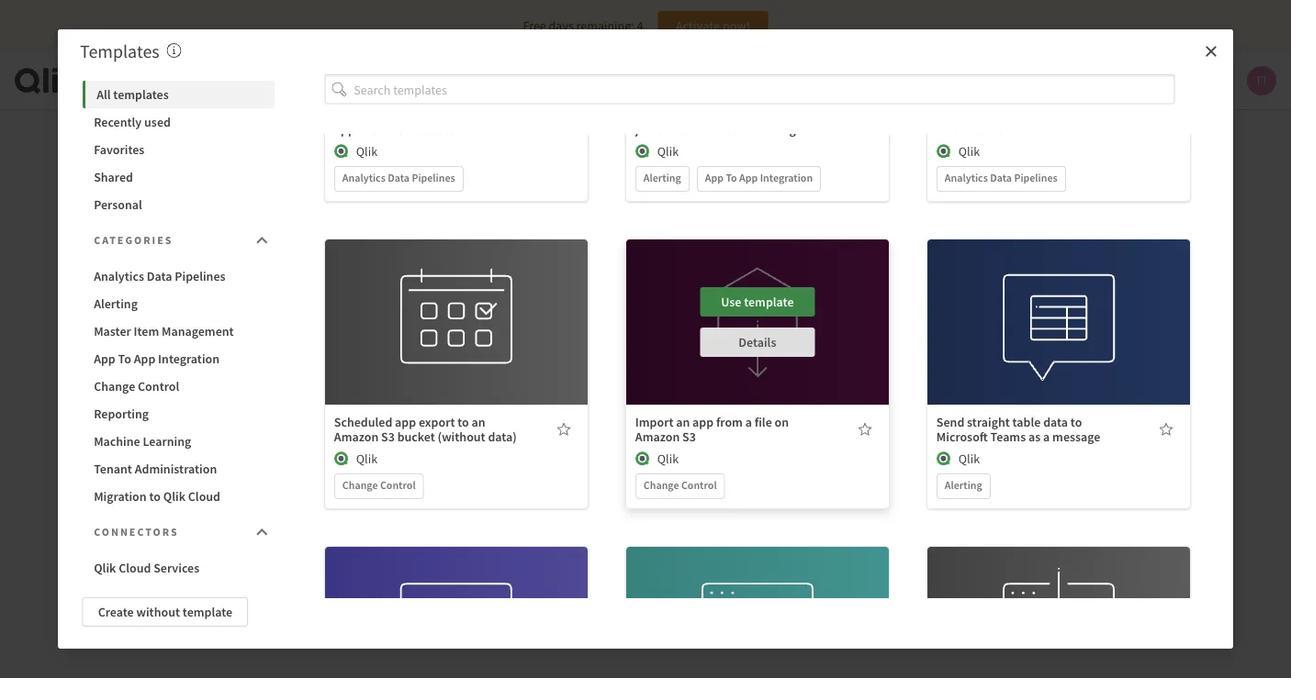 Task type: describe. For each thing, give the bounding box(es) containing it.
export
[[418, 415, 455, 431]]

change for import an app from a file on amazon s3
[[643, 479, 679, 493]]

analytics for notify your team with a link to an app with active selections
[[342, 171, 385, 186]]

send straight table data to microsoft teams as a message
[[936, 415, 1100, 446]]

import an app from a file on amazon s3
[[635, 415, 789, 446]]

migration
[[93, 489, 146, 505]]

remaining:
[[576, 17, 634, 34]]

to inside send straight table data to microsoft teams as a message
[[1070, 415, 1082, 431]]

activate now! link
[[658, 11, 768, 40]]

link
[[465, 107, 486, 124]]

not
[[575, 417, 596, 435]]

qlik image for scheduled app export to an amazon s3 bucket (without data)
[[334, 452, 348, 467]]

s3 inside import an app from a file on amazon s3
[[682, 430, 696, 446]]

any
[[632, 417, 656, 435]]

create a channel in slack for new jira ticket with a status change
[[635, 107, 817, 138]]

days
[[549, 17, 574, 34]]

for
[[775, 107, 791, 124]]

qlik image for create a servicenow incident when reload fails
[[936, 145, 951, 159]]

qlik for qlik image underneath jira
[[657, 144, 678, 160]]

do
[[556, 417, 572, 435]]

4
[[637, 17, 643, 34]]

now!
[[723, 17, 751, 34]]

automations button
[[124, 51, 224, 110]]

change control for import an app from a file on amazon s3
[[643, 479, 717, 493]]

services
[[153, 560, 199, 577]]

your
[[370, 107, 395, 124]]

machine learning
[[93, 434, 191, 450]]

add to favorites image for message
[[1159, 423, 1173, 438]]

shared
[[93, 169, 133, 186]]

automations
[[139, 72, 210, 89]]

notify
[[334, 107, 367, 124]]

a inside "notify your team with a link to an app with active selections"
[[456, 107, 463, 124]]

a left the "channel"
[[673, 107, 680, 124]]

control for import an app from a file on amazon s3
[[681, 479, 717, 493]]

message
[[1052, 430, 1100, 446]]

status
[[726, 122, 759, 138]]

close image
[[1204, 44, 1219, 59]]

cloud inside migration to qlik cloud button
[[188, 489, 220, 505]]

runs button
[[224, 51, 281, 110]]

straight
[[967, 415, 1010, 431]]

app down status
[[739, 171, 758, 186]]

incident
[[1052, 107, 1097, 124]]

details button for to
[[398, 328, 513, 358]]

with for an
[[357, 122, 382, 138]]

shared button
[[82, 164, 275, 191]]

to inside button
[[149, 489, 160, 505]]

used
[[144, 114, 170, 130]]

qlik image for import an app from a file on amazon s3
[[635, 452, 650, 467]]

automation
[[642, 456, 707, 473]]

favorites
[[93, 141, 144, 158]]

create for create automation
[[603, 456, 639, 473]]

1 horizontal spatial app to app integration
[[705, 171, 813, 186]]

metrics button
[[281, 51, 351, 110]]

microsoft
[[936, 430, 988, 446]]

add to favorites image
[[857, 423, 872, 438]]

a inside create a servicenow incident when reload fails
[[975, 107, 981, 124]]

control inside button
[[137, 378, 179, 395]]

qlik for scheduled app export to an amazon s3 bucket (without data)'s qlik image
[[356, 452, 377, 468]]

an inside scheduled app export to an amazon s3 bucket (without data)
[[471, 415, 485, 431]]

create for create a channel in slack for new jira ticket with a status change
[[635, 107, 671, 124]]

in
[[729, 107, 740, 124]]

with for jira
[[689, 122, 714, 138]]

personal
[[93, 197, 142, 213]]

qlik for qlik icon underneath 'microsoft' at the bottom of page
[[958, 452, 980, 468]]

templates are pre-built automations that help you automate common business workflows. get started by selecting one of the pre-built templates or choose the blank canvas to build an automation from scratch. tooltip
[[167, 40, 182, 63]]

Search templates text field
[[354, 74, 1175, 104]]

change control for scheduled app export to an amazon s3 bucket (without data)
[[342, 479, 415, 493]]

qlik for qlik image related to import an app from a file on amazon s3
[[657, 452, 678, 468]]

file
[[754, 415, 772, 431]]

integration inside button
[[158, 351, 219, 367]]

servicenow
[[984, 107, 1049, 124]]

connectors button
[[82, 514, 275, 551]]

app inside import an app from a file on amazon s3
[[692, 415, 713, 431]]

s3 inside scheduled app export to an amazon s3 bucket (without data)
[[381, 430, 394, 446]]

item
[[133, 323, 159, 340]]

create a servicenow incident when reload fails
[[936, 107, 1097, 138]]

reload
[[969, 122, 1005, 138]]

metrics
[[296, 72, 336, 89]]

alerting button
[[82, 290, 275, 318]]

create automation
[[603, 456, 707, 473]]

machine
[[93, 434, 140, 450]]

pipelines for servicenow
[[1014, 171, 1057, 186]]

automations
[[659, 417, 739, 435]]

amazon inside scheduled app export to an amazon s3 bucket (without data)
[[334, 430, 378, 446]]

analytics data pipelines button
[[82, 263, 275, 290]]

yet
[[742, 417, 762, 435]]

administration
[[134, 461, 217, 478]]

as
[[1028, 430, 1040, 446]]

qlik cloud services button
[[82, 555, 275, 582]]

templates
[[80, 40, 160, 63]]

analytics data pipelines for team
[[342, 171, 455, 186]]

notify your team with a link to an app with active selections
[[334, 107, 517, 138]]

bucket
[[397, 430, 435, 446]]

templates
[[113, 86, 168, 103]]



Task type: locate. For each thing, give the bounding box(es) containing it.
use template button
[[398, 288, 513, 317], [700, 288, 815, 317], [1001, 288, 1116, 317], [398, 596, 513, 625], [700, 596, 815, 625], [1001, 596, 1116, 625]]

0 horizontal spatial integration
[[158, 351, 219, 367]]

with inside create a channel in slack for new jira ticket with a status change
[[689, 122, 714, 138]]

to down status
[[726, 171, 737, 186]]

recently used
[[93, 114, 170, 130]]

with right the team
[[429, 107, 453, 124]]

tab list containing automations
[[124, 51, 449, 110]]

free
[[523, 17, 546, 34]]

pipelines down selections
[[411, 171, 455, 186]]

2 horizontal spatial analytics
[[945, 171, 988, 186]]

2 details from the left
[[738, 335, 776, 351]]

2 horizontal spatial analytics data pipelines
[[945, 171, 1057, 186]]

management
[[161, 323, 233, 340]]

scheduled app export to an amazon s3 bucket (without data)
[[334, 415, 517, 446]]

alerting up master
[[93, 296, 137, 312]]

send
[[936, 415, 964, 431]]

qlik inside button
[[93, 560, 116, 577]]

pipelines for team
[[411, 171, 455, 186]]

tenant administration
[[93, 461, 217, 478]]

an left data)
[[471, 415, 485, 431]]

create without template button
[[82, 598, 248, 627]]

1 horizontal spatial add to favorites image
[[1159, 423, 1173, 438]]

2 horizontal spatial details
[[1040, 335, 1077, 351]]

control down "bucket"
[[380, 479, 415, 493]]

change control
[[93, 378, 179, 395], [342, 479, 415, 493], [643, 479, 717, 493]]

app down create a channel in slack for new jira ticket with a status change
[[705, 171, 723, 186]]

to right data at the right of page
[[1070, 415, 1082, 431]]

pipelines inside button
[[174, 268, 225, 285]]

data inside button
[[146, 268, 172, 285]]

slack
[[742, 107, 772, 124]]

a right when in the top right of the page
[[975, 107, 981, 124]]

app to app integration down master item management
[[93, 351, 219, 367]]

change for scheduled app export to an amazon s3 bucket (without data)
[[342, 479, 378, 493]]

create inside create a channel in slack for new jira ticket with a status change
[[635, 107, 671, 124]]

1 vertical spatial integration
[[158, 351, 219, 367]]

with left 'active'
[[357, 122, 382, 138]]

details up export in the bottom left of the page
[[437, 335, 475, 351]]

s3 left "bucket"
[[381, 430, 394, 446]]

analytics down categories on the top
[[93, 268, 144, 285]]

app down master
[[93, 351, 115, 367]]

integration
[[760, 171, 813, 186], [158, 351, 219, 367]]

qlik image down any
[[635, 452, 650, 467]]

create automation button
[[570, 450, 721, 479]]

create for create a servicenow incident when reload fails
[[936, 107, 972, 124]]

1 horizontal spatial analytics
[[342, 171, 385, 186]]

app left export in the bottom left of the page
[[395, 415, 416, 431]]

qlik down connectors
[[93, 560, 116, 577]]

2 horizontal spatial app
[[692, 415, 713, 431]]

amazon left "bucket"
[[334, 430, 378, 446]]

2 horizontal spatial data
[[990, 171, 1012, 186]]

free days remaining: 4
[[523, 17, 643, 34]]

create for create without template
[[98, 604, 134, 621]]

tenant
[[93, 461, 132, 478]]

change control down automation
[[643, 479, 717, 493]]

details up data at the right of page
[[1040, 335, 1077, 351]]

2 horizontal spatial change
[[643, 479, 679, 493]]

1 horizontal spatial integration
[[760, 171, 813, 186]]

an right import
[[676, 415, 690, 431]]

1 s3 from the left
[[381, 430, 394, 446]]

1 amazon from the left
[[334, 430, 378, 446]]

a inside import an app from a file on amazon s3
[[745, 415, 752, 431]]

qlik
[[356, 144, 377, 160], [657, 144, 678, 160], [958, 144, 980, 160], [356, 452, 377, 468], [657, 452, 678, 468], [958, 452, 980, 468], [163, 489, 185, 505], [93, 560, 116, 577]]

you
[[530, 417, 553, 435]]

qlik image down when in the top right of the page
[[936, 145, 951, 159]]

analytics down 'active'
[[342, 171, 385, 186]]

qlik down scheduled on the bottom
[[356, 452, 377, 468]]

change inside button
[[93, 378, 135, 395]]

change control up the reporting
[[93, 378, 179, 395]]

1 vertical spatial cloud
[[118, 560, 151, 577]]

categories
[[93, 233, 173, 248]]

from
[[716, 415, 743, 431]]

qlik image down jira
[[635, 145, 650, 159]]

s3 up automation
[[682, 430, 696, 446]]

alerting
[[643, 171, 681, 186], [93, 296, 137, 312], [945, 479, 982, 493]]

details button for from
[[700, 328, 815, 358]]

0 horizontal spatial change
[[93, 378, 135, 395]]

2 vertical spatial alerting
[[945, 479, 982, 493]]

master item management
[[93, 323, 233, 340]]

1 horizontal spatial change
[[342, 479, 378, 493]]

qlik image for notify your team with a link to an app with active selections
[[334, 145, 348, 159]]

0 horizontal spatial cloud
[[118, 560, 151, 577]]

change control down "bucket"
[[342, 479, 415, 493]]

qlik image down scheduled on the bottom
[[334, 452, 348, 467]]

0 horizontal spatial pipelines
[[174, 268, 225, 285]]

3 details from the left
[[1040, 335, 1077, 351]]

0 horizontal spatial add to favorites image
[[556, 423, 571, 438]]

1 horizontal spatial details
[[738, 335, 776, 351]]

categories button
[[82, 222, 275, 259]]

1 horizontal spatial alerting
[[643, 171, 681, 186]]

reporting
[[93, 406, 148, 423]]

amazon inside import an app from a file on amazon s3
[[635, 430, 680, 446]]

cloud inside qlik cloud services button
[[118, 560, 151, 577]]

qlik image down notify on the left
[[334, 145, 348, 159]]

change control inside button
[[93, 378, 179, 395]]

app to app integration down status
[[705, 171, 813, 186]]

details for to
[[437, 335, 475, 351]]

1 horizontal spatial pipelines
[[411, 171, 455, 186]]

cloud down tenant administration button
[[188, 489, 220, 505]]

1 vertical spatial app to app integration
[[93, 351, 219, 367]]

templates are pre-built automations that help you automate common business workflows. get started by selecting one of the pre-built templates or choose the blank canvas to build an automation from scratch. image
[[167, 43, 182, 58]]

change down scheduled on the bottom
[[342, 479, 378, 493]]

1 horizontal spatial amazon
[[635, 430, 680, 446]]

1 horizontal spatial cloud
[[188, 489, 220, 505]]

alerting down ticket
[[643, 171, 681, 186]]

details button up export in the bottom left of the page
[[398, 328, 513, 358]]

1 horizontal spatial an
[[503, 107, 517, 124]]

channel
[[683, 107, 727, 124]]

2 add to favorites image from the left
[[1159, 423, 1173, 438]]

data down 'active'
[[387, 171, 409, 186]]

0 vertical spatial integration
[[760, 171, 813, 186]]

to inside scheduled app export to an amazon s3 bucket (without data)
[[457, 415, 469, 431]]

details up file
[[738, 335, 776, 351]]

qlik down import
[[657, 452, 678, 468]]

cloud
[[188, 489, 220, 505], [118, 560, 151, 577]]

to right 'link'
[[489, 107, 500, 124]]

qlik image down 'microsoft' at the bottom of page
[[936, 452, 951, 467]]

jira
[[635, 122, 653, 138]]

app to app integration inside app to app integration button
[[93, 351, 219, 367]]

0 horizontal spatial an
[[471, 415, 485, 431]]

runs
[[239, 72, 266, 89]]

1 horizontal spatial s3
[[682, 430, 696, 446]]

0 horizontal spatial change control
[[93, 378, 179, 395]]

all
[[96, 86, 110, 103]]

1 horizontal spatial change control
[[342, 479, 415, 493]]

on
[[774, 415, 789, 431]]

active
[[385, 122, 418, 138]]

2 horizontal spatial details button
[[1001, 328, 1116, 358]]

create inside create a servicenow incident when reload fails
[[936, 107, 972, 124]]

a
[[456, 107, 463, 124], [673, 107, 680, 124], [975, 107, 981, 124], [717, 122, 723, 138], [745, 415, 752, 431], [1043, 430, 1050, 446]]

master
[[93, 323, 131, 340]]

use template
[[419, 295, 492, 311], [721, 295, 794, 311], [1022, 295, 1095, 311], [419, 602, 492, 619], [721, 602, 794, 619], [1022, 602, 1095, 619]]

create left the "channel"
[[635, 107, 671, 124]]

qlik down 'microsoft' at the bottom of page
[[958, 452, 980, 468]]

details button for data
[[1001, 328, 1116, 358]]

to
[[489, 107, 500, 124], [457, 415, 469, 431], [1070, 415, 1082, 431], [149, 489, 160, 505]]

qlik image
[[635, 145, 650, 159], [334, 452, 348, 467], [635, 452, 650, 467]]

to down master
[[118, 351, 131, 367]]

1 horizontal spatial app
[[395, 415, 416, 431]]

qlik down notify on the left
[[356, 144, 377, 160]]

create inside "button"
[[98, 604, 134, 621]]

an inside "notify your team with a link to an app with active selections"
[[503, 107, 517, 124]]

control down app to app integration button
[[137, 378, 179, 395]]

app to app integration button
[[82, 345, 275, 373]]

to right export in the bottom left of the page
[[457, 415, 469, 431]]

cloud down connectors
[[118, 560, 151, 577]]

control
[[137, 378, 179, 395], [380, 479, 415, 493], [681, 479, 717, 493]]

0 vertical spatial app to app integration
[[705, 171, 813, 186]]

2 s3 from the left
[[682, 430, 696, 446]]

details button up data at the right of page
[[1001, 328, 1116, 358]]

change
[[762, 122, 802, 138]]

3 details button from the left
[[1001, 328, 1116, 358]]

2 horizontal spatial an
[[676, 415, 690, 431]]

fails
[[1007, 122, 1030, 138]]

create without template
[[98, 604, 233, 621]]

change down create automation
[[643, 479, 679, 493]]

details for from
[[738, 335, 776, 351]]

qlik for qlik icon associated with notify your team with a link to an app with active selections
[[356, 144, 377, 160]]

app left your
[[334, 122, 355, 138]]

add to favorites image right you
[[556, 423, 571, 438]]

tab list
[[124, 51, 449, 110]]

qlik image
[[334, 145, 348, 159], [936, 145, 951, 159], [936, 452, 951, 467]]

app left from
[[692, 415, 713, 431]]

analytics
[[342, 171, 385, 186], [945, 171, 988, 186], [93, 268, 144, 285]]

2 horizontal spatial alerting
[[945, 479, 982, 493]]

2 amazon from the left
[[635, 430, 680, 446]]

template inside "button"
[[183, 604, 233, 621]]

0 horizontal spatial details button
[[398, 328, 513, 358]]

0 horizontal spatial alerting
[[93, 296, 137, 312]]

(without
[[437, 430, 485, 446]]

data for team
[[387, 171, 409, 186]]

activate
[[676, 17, 720, 34]]

ticket
[[655, 122, 687, 138]]

change
[[93, 378, 135, 395], [342, 479, 378, 493], [643, 479, 679, 493]]

details for data
[[1040, 335, 1077, 351]]

integration down the management on the left of page
[[158, 351, 219, 367]]

analytics data pipelines down 'active'
[[342, 171, 455, 186]]

selections
[[421, 122, 476, 138]]

control for scheduled app export to an amazon s3 bucket (without data)
[[380, 479, 415, 493]]

0 horizontal spatial analytics data pipelines
[[93, 268, 225, 285]]

2 horizontal spatial with
[[689, 122, 714, 138]]

app
[[334, 122, 355, 138], [395, 415, 416, 431], [692, 415, 713, 431]]

2 horizontal spatial change control
[[643, 479, 717, 493]]

a inside send straight table data to microsoft teams as a message
[[1043, 430, 1050, 446]]

recently
[[93, 114, 141, 130]]

analytics data pipelines up alerting button
[[93, 268, 225, 285]]

an right 'link'
[[503, 107, 517, 124]]

1 vertical spatial to
[[118, 351, 131, 367]]

connections
[[366, 72, 435, 89]]

analytics inside the analytics data pipelines button
[[93, 268, 144, 285]]

2 horizontal spatial control
[[681, 479, 717, 493]]

activate now!
[[676, 17, 751, 34]]

import
[[635, 415, 673, 431]]

qlik inside button
[[163, 489, 185, 505]]

all templates button
[[82, 81, 275, 108]]

amazon
[[334, 430, 378, 446], [635, 430, 680, 446]]

qlik for create a servicenow incident when reload fails's qlik icon
[[958, 144, 980, 160]]

app down item
[[133, 351, 155, 367]]

2 details button from the left
[[700, 328, 815, 358]]

app inside scheduled app export to an amazon s3 bucket (without data)
[[395, 415, 416, 431]]

all templates
[[96, 86, 168, 103]]

pipelines up alerting button
[[174, 268, 225, 285]]

1 horizontal spatial with
[[429, 107, 453, 124]]

0 vertical spatial alerting
[[643, 171, 681, 186]]

1 horizontal spatial control
[[380, 479, 415, 493]]

1 horizontal spatial details button
[[700, 328, 815, 358]]

integration down change
[[760, 171, 813, 186]]

table
[[1012, 415, 1041, 431]]

1 vertical spatial alerting
[[93, 296, 137, 312]]

0 horizontal spatial app to app integration
[[93, 351, 219, 367]]

0 vertical spatial cloud
[[188, 489, 220, 505]]

team
[[398, 107, 426, 124]]

2 horizontal spatial pipelines
[[1014, 171, 1057, 186]]

0 horizontal spatial with
[[357, 122, 382, 138]]

create
[[635, 107, 671, 124], [936, 107, 972, 124], [603, 456, 639, 473], [98, 604, 134, 621]]

1 add to favorites image from the left
[[556, 423, 571, 438]]

scheduled
[[334, 415, 392, 431]]

with right ticket
[[689, 122, 714, 138]]

analytics down when in the top right of the page
[[945, 171, 988, 186]]

data up alerting button
[[146, 268, 172, 285]]

amazon up create automation
[[635, 430, 680, 446]]

migration to qlik cloud
[[93, 489, 220, 505]]

learning
[[142, 434, 191, 450]]

pipelines down "fails"
[[1014, 171, 1057, 186]]

data down reload
[[990, 171, 1012, 186]]

0 horizontal spatial amazon
[[334, 430, 378, 446]]

analytics data pipelines inside button
[[93, 268, 225, 285]]

0 horizontal spatial app
[[334, 122, 355, 138]]

recently used button
[[82, 108, 275, 136]]

to inside button
[[118, 351, 131, 367]]

reporting button
[[82, 400, 275, 428]]

data for servicenow
[[990, 171, 1012, 186]]

add to favorites image right message
[[1159, 423, 1173, 438]]

create left the without
[[98, 604, 134, 621]]

qlik cloud services
[[93, 560, 199, 577]]

analytics data pipelines for servicenow
[[945, 171, 1057, 186]]

qlik down administration
[[163, 489, 185, 505]]

qlik down when in the top right of the page
[[958, 144, 980, 160]]

migration to qlik cloud button
[[82, 483, 275, 511]]

to inside "notify your team with a link to an app with active selections"
[[489, 107, 500, 124]]

without
[[136, 604, 180, 621]]

0 vertical spatial to
[[726, 171, 737, 186]]

a left file
[[745, 415, 752, 431]]

a left 'link'
[[456, 107, 463, 124]]

machine learning button
[[82, 428, 275, 456]]

1 details button from the left
[[398, 328, 513, 358]]

details
[[437, 335, 475, 351], [738, 335, 776, 351], [1040, 335, 1077, 351]]

create inside button
[[603, 456, 639, 473]]

0 horizontal spatial data
[[146, 268, 172, 285]]

analytics for create a servicenow incident when reload fails
[[945, 171, 988, 186]]

0 horizontal spatial control
[[137, 378, 179, 395]]

create down have
[[603, 456, 639, 473]]

connections button
[[351, 51, 449, 110]]

teams
[[990, 430, 1026, 446]]

details button
[[398, 328, 513, 358], [700, 328, 815, 358], [1001, 328, 1116, 358]]

0 horizontal spatial to
[[118, 351, 131, 367]]

add to favorites image for data)
[[556, 423, 571, 438]]

add to favorites image
[[556, 423, 571, 438], [1159, 423, 1173, 438]]

connectors
[[93, 525, 178, 540]]

analytics data pipelines down reload
[[945, 171, 1057, 186]]

when
[[936, 122, 967, 138]]

a left in
[[717, 122, 723, 138]]

an inside import an app from a file on amazon s3
[[676, 415, 690, 431]]

app inside "notify your team with a link to an app with active selections"
[[334, 122, 355, 138]]

1 details from the left
[[437, 335, 475, 351]]

alerting inside alerting button
[[93, 296, 137, 312]]

qlik down ticket
[[657, 144, 678, 160]]

change control button
[[82, 373, 275, 400]]

change up the reporting
[[93, 378, 135, 395]]

analytics data pipelines
[[342, 171, 455, 186], [945, 171, 1057, 186], [93, 268, 225, 285]]

1 horizontal spatial to
[[726, 171, 737, 186]]

control down automation
[[681, 479, 717, 493]]

you do not have any automations yet
[[530, 417, 762, 435]]

details button up file
[[700, 328, 815, 358]]

0 horizontal spatial details
[[437, 335, 475, 351]]

a right "as" at bottom
[[1043, 430, 1050, 446]]

0 horizontal spatial analytics
[[93, 268, 144, 285]]

0 horizontal spatial s3
[[381, 430, 394, 446]]

1 horizontal spatial analytics data pipelines
[[342, 171, 455, 186]]

alerting down 'microsoft' at the bottom of page
[[945, 479, 982, 493]]

an
[[503, 107, 517, 124], [471, 415, 485, 431], [676, 415, 690, 431]]

create left the servicenow
[[936, 107, 972, 124]]

data
[[1043, 415, 1068, 431]]

to down tenant administration
[[149, 489, 160, 505]]

1 horizontal spatial data
[[387, 171, 409, 186]]



Task type: vqa. For each thing, say whether or not it's contained in the screenshot.
You have not linked any data. The datasets you own will be displayed here.
no



